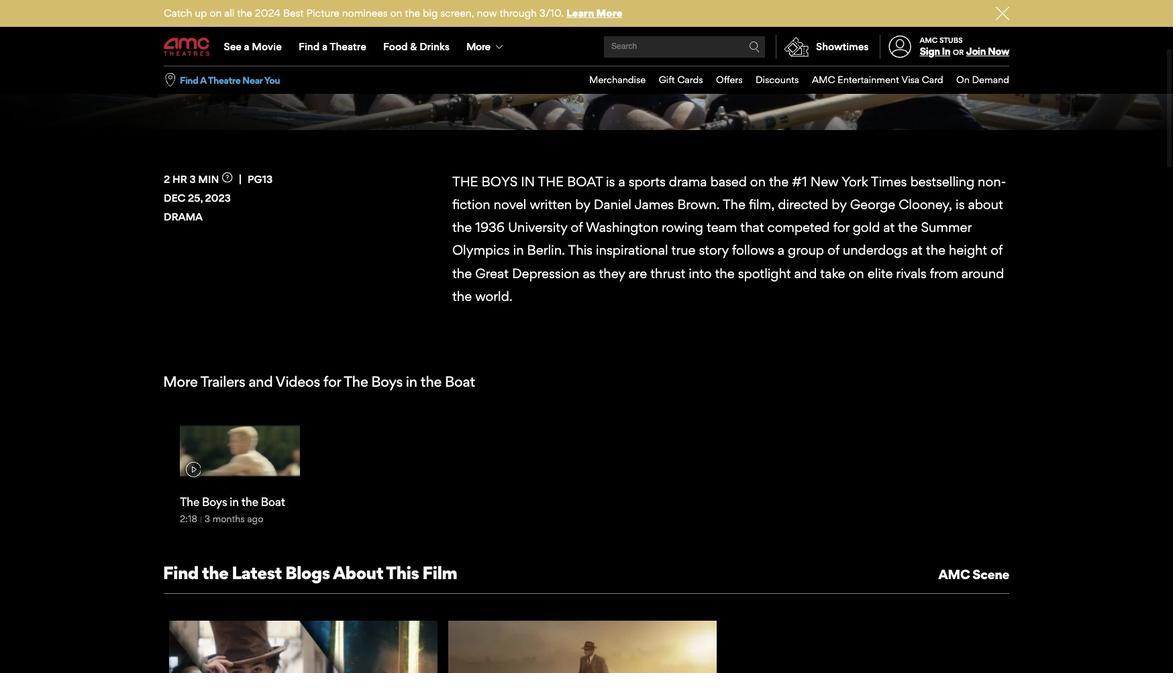 Task type: describe. For each thing, give the bounding box(es) containing it.
in
[[521, 174, 535, 190]]

washington
[[586, 220, 659, 236]]

film,
[[749, 197, 775, 213]]

boys
[[482, 174, 518, 190]]

sign in or join amc stubs element
[[880, 28, 1010, 66]]

2024
[[255, 7, 280, 19]]

more for more
[[467, 40, 490, 53]]

pg13
[[248, 173, 273, 186]]

offers
[[716, 74, 743, 85]]

story
[[699, 243, 729, 259]]

discounts
[[756, 74, 799, 85]]

about
[[333, 563, 383, 584]]

amc entertainment visa card
[[812, 74, 944, 85]]

latest
[[232, 563, 282, 584]]

amc for amc stubs sign in or join now
[[920, 35, 938, 45]]

olympics
[[452, 243, 510, 259]]

that
[[741, 220, 764, 236]]

and inside the boys in the boat is a sports drama based on the #1 new york times bestselling non- fiction novel written by daniel james brown. the film, directed by george clooney, is about the 1936 university of washington rowing team that competed for gold at the summer olympics in berlin. this inspirational true story follows a group of underdogs at the height of the great depression as they are thrust into the spotlight and take on elite rivals from around the world.
[[795, 266, 817, 282]]

1 horizontal spatial of
[[828, 243, 840, 259]]

true
[[672, 243, 696, 259]]

theatre for a
[[208, 74, 241, 86]]

find a theatre
[[299, 40, 366, 53]]

2:18
[[180, 513, 197, 525]]

best
[[283, 7, 304, 19]]

0 vertical spatial at
[[884, 220, 895, 236]]

find for find the latest blogs about this film
[[163, 563, 199, 584]]

&
[[410, 40, 417, 53]]

submit search icon image
[[749, 42, 760, 52]]

fiction
[[452, 197, 490, 213]]

2 horizontal spatial boat
[[445, 373, 475, 391]]

trailers
[[200, 373, 245, 391]]

search the AMC website text field
[[610, 42, 749, 52]]

offers link
[[703, 66, 743, 94]]

amc scene link
[[939, 567, 1010, 583]]

food
[[383, 40, 408, 53]]

up
[[195, 7, 207, 19]]

summer
[[921, 220, 972, 236]]

directed
[[778, 197, 828, 213]]

or inside amc stubs sign in or join now
[[953, 48, 964, 57]]

2023
[[205, 192, 231, 205]]

drama
[[669, 174, 707, 190]]

2 the from the left
[[538, 174, 564, 190]]

on demand
[[957, 74, 1010, 85]]

0 horizontal spatial is
[[606, 174, 615, 190]]

a up daniel
[[619, 174, 625, 190]]

amc for amc scene
[[939, 567, 970, 583]]

learn
[[567, 7, 594, 19]]

0 horizontal spatial tickets
[[205, 69, 241, 83]]

showtimes image
[[777, 35, 816, 59]]

the right videos
[[344, 373, 368, 391]]

join
[[966, 45, 986, 58]]

get for get tickets link to the right
[[922, 121, 940, 134]]

menu containing merchandise
[[576, 66, 1010, 94]]

based
[[711, 174, 747, 190]]

discounts link
[[743, 66, 799, 94]]

a left group
[[778, 243, 785, 259]]

near
[[242, 74, 263, 86]]

on demand link
[[944, 66, 1010, 94]]

great
[[475, 266, 509, 282]]

non-
[[978, 174, 1006, 190]]

elite
[[868, 266, 893, 282]]

entertainment
[[838, 74, 899, 85]]

2 by from the left
[[832, 197, 847, 213]]

min
[[198, 173, 219, 186]]

on right 'nominees'
[[390, 7, 402, 19]]

into
[[689, 266, 712, 282]]

see a movie
[[224, 40, 282, 53]]

demand inside menu
[[972, 74, 1010, 85]]

take
[[821, 266, 845, 282]]

25,
[[188, 192, 203, 205]]

on inside "button"
[[348, 69, 363, 83]]

1 vertical spatial and
[[248, 373, 273, 391]]

the boys in the boat is a sports drama based on the #1 new york times bestselling non- fiction novel written by daniel james brown. the film, directed by george clooney, is about the 1936 university of washington rowing team that competed for gold at the summer olympics in berlin. this inspirational true story follows a group of underdogs at the height of the great depression as they are thrust into the spotlight and take on elite rivals from around the world.
[[452, 174, 1006, 305]]

1 by from the left
[[575, 197, 590, 213]]

see a movie link
[[215, 28, 290, 66]]

amc scene
[[939, 567, 1010, 583]]

more button
[[458, 28, 514, 66]]

1 vertical spatial boys
[[371, 373, 403, 391]]

months
[[213, 513, 245, 525]]

0 vertical spatial the boys in the boat
[[163, 105, 328, 127]]

the down 'find a theatre near you' button
[[163, 105, 193, 127]]

underdogs
[[843, 243, 908, 259]]

team
[[707, 220, 737, 236]]

stubs
[[940, 35, 963, 45]]

#1
[[792, 174, 807, 190]]

1 horizontal spatial on
[[957, 74, 970, 85]]

0 vertical spatial boys
[[196, 105, 235, 127]]

rent
[[290, 69, 313, 83]]

hr
[[173, 173, 187, 186]]

catch up on all the 2024 best picture nominees on the big screen, now through 3/10. learn more
[[164, 7, 623, 19]]

3 months ago
[[205, 513, 263, 525]]

you
[[264, 74, 280, 86]]

buy
[[327, 69, 346, 83]]

user profile image
[[881, 36, 919, 58]]

depression
[[512, 266, 580, 282]]

0 vertical spatial more
[[596, 7, 623, 19]]

gift
[[659, 74, 675, 85]]

3/10.
[[540, 7, 564, 19]]

find a theatre near you
[[180, 74, 280, 86]]

inspirational
[[596, 243, 668, 259]]

join now button
[[966, 45, 1010, 58]]

daniel
[[594, 197, 632, 213]]

1 horizontal spatial tickets
[[942, 121, 977, 134]]

dec
[[164, 192, 185, 205]]

novel
[[494, 197, 527, 213]]

0 vertical spatial get tickets link
[[164, 61, 262, 92]]

boat
[[567, 174, 603, 190]]

drama
[[164, 211, 203, 223]]

movie
[[252, 40, 282, 53]]

berlin.
[[527, 243, 565, 259]]

follows
[[732, 243, 775, 259]]

1 vertical spatial 3
[[205, 513, 210, 525]]



Task type: vqa. For each thing, say whether or not it's contained in the screenshot.
AMC corresponding to AMC Stubs Sign In or Join Now
yes



Task type: locate. For each thing, give the bounding box(es) containing it.
1 horizontal spatial this
[[568, 243, 593, 259]]

for right videos
[[323, 373, 341, 391]]

amc stubs sign in or join now
[[920, 35, 1010, 58]]

get tickets link down see
[[164, 61, 262, 92]]

1 horizontal spatial get
[[922, 121, 940, 134]]

0 horizontal spatial the
[[452, 174, 478, 190]]

see
[[224, 40, 242, 53]]

the boys in the boat up 3 months ago
[[180, 495, 285, 509]]

0 vertical spatial boat
[[290, 105, 328, 127]]

1 horizontal spatial demand
[[972, 74, 1010, 85]]

now
[[477, 7, 497, 19]]

0 horizontal spatial demand
[[365, 69, 406, 83]]

the up fiction
[[452, 174, 478, 190]]

2 horizontal spatial of
[[991, 243, 1003, 259]]

spotlight
[[738, 266, 791, 282]]

demand inside "button"
[[365, 69, 406, 83]]

of up around
[[991, 243, 1003, 259]]

1 vertical spatial or
[[315, 69, 325, 83]]

menu containing more
[[164, 28, 1010, 66]]

thrust
[[651, 266, 686, 282]]

on right card
[[957, 74, 970, 85]]

0 vertical spatial 3
[[190, 173, 196, 186]]

3 right the 2:18
[[205, 513, 210, 525]]

1 horizontal spatial get tickets
[[922, 121, 977, 134]]

find for find a theatre near you
[[180, 74, 198, 86]]

0 horizontal spatial get tickets link
[[164, 61, 262, 92]]

find
[[299, 40, 320, 53], [180, 74, 198, 86], [163, 563, 199, 584]]

find left a
[[180, 74, 198, 86]]

this up as
[[568, 243, 593, 259]]

rivals
[[896, 266, 927, 282]]

0 vertical spatial get
[[185, 69, 203, 83]]

0 vertical spatial amc
[[920, 35, 938, 45]]

1 vertical spatial this
[[386, 563, 419, 584]]

and
[[795, 266, 817, 282], [248, 373, 273, 391]]

of up take
[[828, 243, 840, 259]]

showtimes link
[[776, 35, 869, 59]]

the down based
[[723, 197, 746, 213]]

george
[[850, 197, 896, 213]]

more trailers and videos for the boys in the boat
[[163, 373, 475, 391]]

on left "all"
[[210, 7, 222, 19]]

are
[[629, 266, 647, 282]]

brown.
[[677, 197, 720, 213]]

2
[[164, 173, 170, 186]]

0 horizontal spatial and
[[248, 373, 273, 391]]

1 horizontal spatial 3
[[205, 513, 210, 525]]

on up film,
[[750, 174, 766, 190]]

0 horizontal spatial this
[[386, 563, 419, 584]]

rent or buy on demand button
[[269, 61, 428, 92]]

0 horizontal spatial at
[[884, 220, 895, 236]]

world.
[[475, 288, 513, 305]]

1 vertical spatial menu
[[576, 66, 1010, 94]]

1 horizontal spatial and
[[795, 266, 817, 282]]

get tickets link down card
[[901, 112, 999, 143]]

0 vertical spatial get tickets
[[185, 69, 241, 83]]

menu
[[164, 28, 1010, 66], [576, 66, 1010, 94]]

1 horizontal spatial or
[[953, 48, 964, 57]]

menu down showtimes image
[[576, 66, 1010, 94]]

the
[[452, 174, 478, 190], [538, 174, 564, 190]]

1 vertical spatial is
[[956, 197, 965, 213]]

1 horizontal spatial boat
[[290, 105, 328, 127]]

theatre for a
[[330, 40, 366, 53]]

get tickets
[[185, 69, 241, 83], [922, 121, 977, 134]]

1 vertical spatial the boys in the boat
[[180, 495, 285, 509]]

clooney,
[[899, 197, 953, 213]]

or right in
[[953, 48, 964, 57]]

1 vertical spatial tickets
[[942, 121, 977, 134]]

0 horizontal spatial of
[[571, 220, 583, 236]]

a inside find a theatre link
[[322, 40, 328, 53]]

a up buy
[[322, 40, 328, 53]]

more right learn
[[596, 7, 623, 19]]

1 horizontal spatial amc
[[920, 35, 938, 45]]

cookie consent banner dialog
[[0, 638, 1173, 674]]

amc entertainment visa card link
[[799, 66, 944, 94]]

2 vertical spatial more
[[163, 373, 198, 391]]

0 vertical spatial is
[[606, 174, 615, 190]]

0 horizontal spatial more
[[163, 373, 198, 391]]

1 vertical spatial boat
[[445, 373, 475, 391]]

is left the about
[[956, 197, 965, 213]]

about
[[968, 197, 1003, 213]]

0 vertical spatial or
[[953, 48, 964, 57]]

at
[[884, 220, 895, 236], [911, 243, 923, 259]]

1 vertical spatial amc
[[812, 74, 835, 85]]

this inside the boys in the boat is a sports drama based on the #1 new york times bestselling non- fiction novel written by daniel james brown. the film, directed by george clooney, is about the 1936 university of washington rowing team that competed for gold at the summer olympics in berlin. this inspirational true story follows a group of underdogs at the height of the great depression as they are thrust into the spotlight and take on elite rivals from around the world.
[[568, 243, 593, 259]]

get tickets link
[[164, 61, 262, 92], [901, 112, 999, 143]]

amc
[[920, 35, 938, 45], [812, 74, 835, 85], [939, 567, 970, 583]]

through
[[500, 7, 537, 19]]

get left near
[[185, 69, 203, 83]]

0 horizontal spatial boat
[[261, 495, 285, 509]]

in
[[942, 45, 951, 58]]

1 vertical spatial theatre
[[208, 74, 241, 86]]

3 right hr
[[190, 173, 196, 186]]

this
[[568, 243, 593, 259], [386, 563, 419, 584]]

picture
[[306, 7, 340, 19]]

demand down join now button
[[972, 74, 1010, 85]]

food & drinks link
[[375, 28, 458, 66]]

a right see
[[244, 40, 249, 53]]

cards
[[678, 74, 703, 85]]

get tickets down see
[[185, 69, 241, 83]]

amc up sign
[[920, 35, 938, 45]]

0 vertical spatial menu
[[164, 28, 1010, 66]]

rowing
[[662, 220, 703, 236]]

for
[[833, 220, 850, 236], [323, 373, 341, 391]]

gold
[[853, 220, 880, 236]]

for left gold
[[833, 220, 850, 236]]

the right the in
[[538, 174, 564, 190]]

amc for amc entertainment visa card
[[812, 74, 835, 85]]

theatre inside button
[[208, 74, 241, 86]]

tickets down on demand link
[[942, 121, 977, 134]]

catch
[[164, 7, 192, 19]]

nominees
[[342, 7, 388, 19]]

0 horizontal spatial on
[[348, 69, 363, 83]]

0 horizontal spatial for
[[323, 373, 341, 391]]

1 horizontal spatial the
[[538, 174, 564, 190]]

get for topmost get tickets link
[[185, 69, 203, 83]]

0 horizontal spatial by
[[575, 197, 590, 213]]

on
[[348, 69, 363, 83], [957, 74, 970, 85]]

find a theatre link
[[290, 28, 375, 66]]

on right take
[[849, 266, 864, 282]]

on right buy
[[348, 69, 363, 83]]

in inside the boys in the boat is a sports drama based on the #1 new york times bestselling non- fiction novel written by daniel james brown. the film, directed by george clooney, is about the 1936 university of washington rowing team that competed for gold at the summer olympics in berlin. this inspirational true story follows a group of underdogs at the height of the great depression as they are thrust into the spotlight and take on elite rivals from around the world.
[[513, 243, 524, 259]]

0 horizontal spatial get tickets
[[185, 69, 241, 83]]

sign
[[920, 45, 940, 58]]

gift cards link
[[646, 66, 703, 94]]

amc left scene
[[939, 567, 970, 583]]

find inside menu
[[299, 40, 320, 53]]

a
[[200, 74, 206, 86]]

get tickets down card
[[922, 121, 977, 134]]

demand
[[365, 69, 406, 83], [972, 74, 1010, 85]]

1 horizontal spatial get tickets link
[[901, 112, 999, 143]]

of down written
[[571, 220, 583, 236]]

at up rivals
[[911, 243, 923, 259]]

amc inside amc stubs sign in or join now
[[920, 35, 938, 45]]

2 vertical spatial find
[[163, 563, 199, 584]]

or left buy
[[315, 69, 325, 83]]

2 vertical spatial amc
[[939, 567, 970, 583]]

the boys in the boat image
[[0, 0, 1173, 130]]

is up daniel
[[606, 174, 615, 190]]

merchandise
[[589, 74, 646, 85]]

more for more trailers and videos for the boys in the boat
[[163, 373, 198, 391]]

2 vertical spatial boys
[[202, 495, 227, 509]]

more inside button
[[467, 40, 490, 53]]

theatre inside menu
[[330, 40, 366, 53]]

0 horizontal spatial 3
[[190, 173, 196, 186]]

1 vertical spatial find
[[180, 74, 198, 86]]

find down the 2:18
[[163, 563, 199, 584]]

0 vertical spatial this
[[568, 243, 593, 259]]

theatre up rent or buy on demand
[[330, 40, 366, 53]]

1 vertical spatial at
[[911, 243, 923, 259]]

find inside button
[[180, 74, 198, 86]]

0 horizontal spatial or
[[315, 69, 325, 83]]

1 horizontal spatial is
[[956, 197, 965, 213]]

more left trailers
[[163, 373, 198, 391]]

find up 'rent'
[[299, 40, 320, 53]]

1 horizontal spatial theatre
[[330, 40, 366, 53]]

2 horizontal spatial more
[[596, 7, 623, 19]]

at right gold
[[884, 220, 895, 236]]

tickets
[[205, 69, 241, 83], [942, 121, 977, 134]]

competed
[[768, 220, 830, 236]]

1 the from the left
[[452, 174, 478, 190]]

find a theatre near you button
[[180, 74, 280, 87]]

times
[[871, 174, 907, 190]]

3 inside button
[[190, 173, 196, 186]]

from
[[930, 266, 958, 282]]

or inside "button"
[[315, 69, 325, 83]]

more information about image
[[222, 173, 233, 183]]

the boys in the boat down near
[[163, 105, 328, 127]]

0 horizontal spatial get
[[185, 69, 203, 83]]

by
[[575, 197, 590, 213], [832, 197, 847, 213]]

1 vertical spatial get tickets
[[922, 121, 977, 134]]

this left film
[[386, 563, 419, 584]]

menu down learn
[[164, 28, 1010, 66]]

find for find a theatre
[[299, 40, 320, 53]]

the up the 2:18
[[180, 495, 199, 509]]

amc logo image
[[164, 38, 211, 56], [164, 38, 211, 56]]

screen,
[[441, 7, 474, 19]]

1 vertical spatial get
[[922, 121, 940, 134]]

on
[[210, 7, 222, 19], [390, 7, 402, 19], [750, 174, 766, 190], [849, 266, 864, 282]]

find the latest blogs about this film
[[163, 563, 457, 584]]

rent or buy on demand
[[290, 69, 406, 83]]

by down the 'boat'
[[575, 197, 590, 213]]

1 vertical spatial for
[[323, 373, 341, 391]]

and down group
[[795, 266, 817, 282]]

more down now on the left of the page
[[467, 40, 490, 53]]

boys
[[196, 105, 235, 127], [371, 373, 403, 391], [202, 495, 227, 509]]

0 horizontal spatial amc
[[812, 74, 835, 85]]

3
[[190, 173, 196, 186], [205, 513, 210, 525]]

sign in button
[[920, 45, 951, 58]]

1 horizontal spatial at
[[911, 243, 923, 259]]

1 vertical spatial get tickets link
[[901, 112, 999, 143]]

all
[[224, 7, 234, 19]]

theatre right a
[[208, 74, 241, 86]]

learn more link
[[567, 7, 623, 19]]

card
[[922, 74, 944, 85]]

0 vertical spatial for
[[833, 220, 850, 236]]

and left videos
[[248, 373, 273, 391]]

tickets left near
[[205, 69, 241, 83]]

2 hr 3 min button
[[164, 170, 248, 189]]

0 vertical spatial theatre
[[330, 40, 366, 53]]

1 horizontal spatial for
[[833, 220, 850, 236]]

videos
[[275, 373, 320, 391]]

big
[[423, 7, 438, 19]]

2 horizontal spatial amc
[[939, 567, 970, 583]]

the inside the boys in the boat is a sports drama based on the #1 new york times bestselling non- fiction novel written by daniel james brown. the film, directed by george clooney, is about the 1936 university of washington rowing team that competed for gold at the summer olympics in berlin. this inspirational true story follows a group of underdogs at the height of the great depression as they are thrust into the spotlight and take on elite rivals from around the world.
[[723, 197, 746, 213]]

a inside see a movie link
[[244, 40, 249, 53]]

amc down showtimes link
[[812, 74, 835, 85]]

of
[[571, 220, 583, 236], [828, 243, 840, 259], [991, 243, 1003, 259]]

drinks
[[420, 40, 450, 53]]

1 horizontal spatial by
[[832, 197, 847, 213]]

by down the 'new'
[[832, 197, 847, 213]]

2 vertical spatial boat
[[261, 495, 285, 509]]

0 vertical spatial find
[[299, 40, 320, 53]]

the boys in the boat
[[163, 105, 328, 127], [180, 495, 285, 509]]

1 vertical spatial more
[[467, 40, 490, 53]]

for inside the boys in the boat is a sports drama based on the #1 new york times bestselling non- fiction novel written by daniel james brown. the film, directed by george clooney, is about the 1936 university of washington rowing team that competed for gold at the summer olympics in berlin. this inspirational true story follows a group of underdogs at the height of the great depression as they are thrust into the spotlight and take on elite rivals from around the world.
[[833, 220, 850, 236]]

get
[[185, 69, 203, 83], [922, 121, 940, 134]]

get down card
[[922, 121, 940, 134]]

0 vertical spatial tickets
[[205, 69, 241, 83]]

scene
[[973, 567, 1010, 583]]

0 vertical spatial and
[[795, 266, 817, 282]]

0 horizontal spatial theatre
[[208, 74, 241, 86]]

1 horizontal spatial more
[[467, 40, 490, 53]]

demand down 'food'
[[365, 69, 406, 83]]

a
[[244, 40, 249, 53], [322, 40, 328, 53], [619, 174, 625, 190], [778, 243, 785, 259]]

new
[[811, 174, 839, 190]]



